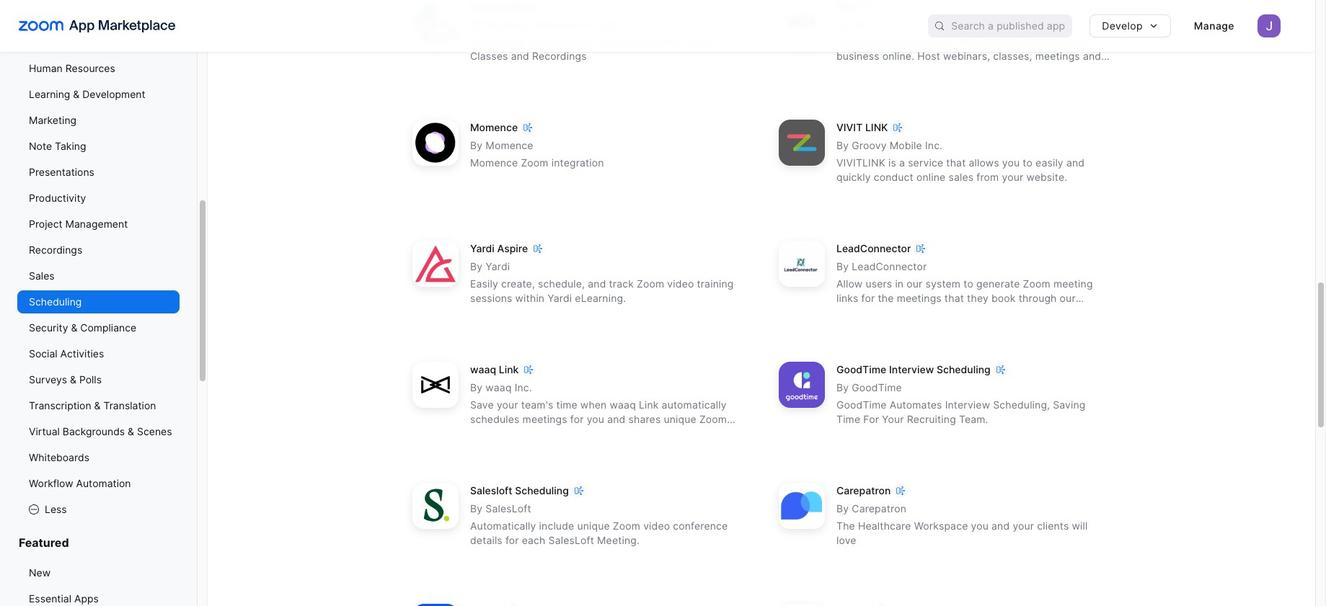Task type: describe. For each thing, give the bounding box(es) containing it.
your
[[882, 413, 904, 426]]

develop
[[1102, 19, 1143, 32]]

allows
[[969, 157, 999, 169]]

interview inside by goodtime goodtime automates interview scheduling, saving time for your recruiting team.
[[945, 399, 990, 411]]

automatically
[[662, 399, 727, 411]]

virtual
[[29, 425, 60, 438]]

yardi aspire
[[470, 243, 528, 255]]

whiteboards link
[[17, 446, 180, 469]]

marketing link
[[17, 109, 180, 132]]

and left take
[[1022, 36, 1040, 48]]

0 vertical spatial leadconnector
[[836, 243, 911, 255]]

by groovy mobile inc. vivitlink is a service that allows you to easily and quickly conduct online sales from your website.
[[836, 139, 1085, 183]]

workflow automation
[[29, 477, 131, 490]]

virtually.
[[864, 64, 905, 77]]

time
[[836, 413, 860, 426]]

apps
[[74, 593, 99, 605]]

by for by yardi easily create, schedule, and track zoom video training sessions within yardi elearning.
[[470, 261, 483, 273]]

presentations
[[29, 166, 94, 178]]

0 vertical spatial waaq
[[470, 364, 496, 376]]

to inside by groovy mobile inc. vivitlink is a service that allows you to easily and quickly conduct online sales from your website.
[[1023, 157, 1033, 169]]

into
[[914, 36, 932, 48]]

0 horizontal spatial salesloft
[[486, 503, 531, 515]]

your right take
[[1067, 36, 1088, 48]]

meetings inside by wix integrate zoom into your wix website and take your business online.  host webinars, classes, meetings and more virtually.
[[1035, 50, 1080, 62]]

groovy
[[852, 139, 887, 152]]

productivity link
[[17, 187, 180, 210]]

whiteboards
[[29, 451, 89, 464]]

take
[[1043, 36, 1064, 48]]

will
[[1072, 520, 1088, 532]]

zoom inside by yardi easily create, schedule, and track zoom video training sessions within yardi elearning.
[[637, 278, 664, 290]]

human resources
[[29, 62, 115, 74]]

transcription
[[29, 400, 91, 412]]

pvt.
[[580, 18, 599, 31]]

essential
[[29, 593, 71, 605]]

recordings inside recordings link
[[29, 244, 82, 256]]

inc. inside by waaq inc. save your team's time when waaq link automatically schedules meetings for you and shares unique zoom conference url for each one.
[[515, 382, 532, 394]]

note taking link
[[17, 135, 180, 158]]

develop button
[[1090, 14, 1171, 37]]

schedule,
[[538, 278, 585, 290]]

scheduling link
[[17, 291, 180, 314]]

& for transcription
[[94, 400, 101, 412]]

vivit link
[[836, 121, 888, 134]]

0 vertical spatial yardi
[[470, 243, 495, 255]]

time
[[556, 399, 577, 411]]

clients
[[1037, 520, 1069, 532]]

sales
[[949, 171, 974, 183]]

for inside by leadconnector allow users in our system to generate zoom meeting links for the meetings that they book through our calendar.
[[861, 292, 875, 305]]

software
[[533, 18, 577, 31]]

0 vertical spatial goodtime
[[836, 364, 886, 376]]

you inside by waaq inc. save your team's time when waaq link automatically schedules meetings for you and shares unique zoom conference url for each one.
[[587, 413, 604, 426]]

featured
[[19, 536, 69, 550]]

calendar.
[[836, 307, 881, 319]]

link
[[865, 121, 888, 134]]

training
[[697, 278, 734, 290]]

learning
[[29, 88, 70, 100]]

zoom inside by salesloft automatically include unique zoom video conference details for each salesloft meeting.
[[613, 520, 640, 532]]

project management link
[[17, 213, 180, 236]]

new
[[29, 567, 51, 579]]

recordings inside by multunus software pvt. ltd. scheduling, subscriptions and payments for zoom classes and recordings
[[532, 50, 587, 62]]

from
[[977, 171, 999, 183]]

learning & development
[[29, 88, 145, 100]]

and inside by yardi easily create, schedule, and track zoom video training sessions within yardi elearning.
[[588, 278, 606, 290]]

your up host
[[935, 36, 957, 48]]

each inside by salesloft automatically include unique zoom video conference details for each salesloft meeting.
[[522, 535, 546, 547]]

0 vertical spatial scheduling
[[29, 296, 82, 308]]

conference inside by waaq inc. save your team's time when waaq link automatically schedules meetings for you and shares unique zoom conference url for each one.
[[470, 428, 525, 440]]

2 vertical spatial goodtime
[[836, 399, 887, 411]]

2 horizontal spatial scheduling
[[937, 364, 991, 376]]

ltd.
[[602, 18, 621, 31]]

and inside by groovy mobile inc. vivitlink is a service that allows you to easily and quickly conduct online sales from your website.
[[1066, 157, 1085, 169]]

include
[[539, 520, 574, 532]]

scheduling, for classes
[[470, 36, 527, 48]]

essential apps link
[[17, 588, 180, 606]]

waaq link
[[470, 364, 519, 376]]

a
[[899, 157, 905, 169]]

the
[[878, 292, 894, 305]]

management
[[65, 218, 128, 230]]

new link
[[17, 562, 180, 585]]

social
[[29, 348, 57, 360]]

one.
[[594, 428, 615, 440]]

workflow automation link
[[17, 472, 180, 495]]

automates
[[890, 399, 942, 411]]

conference inside by salesloft automatically include unique zoom video conference details for each salesloft meeting.
[[673, 520, 728, 532]]

recordings link
[[17, 239, 180, 262]]

by for by momence momence zoom integration
[[470, 139, 483, 152]]

team's
[[521, 399, 553, 411]]

by goodtime goodtime automates interview scheduling, saving time for your recruiting team.
[[836, 382, 1086, 426]]

surveys & polls link
[[17, 368, 180, 392]]

by salesloft automatically include unique zoom video conference details for each salesloft meeting.
[[470, 503, 728, 547]]

note taking
[[29, 140, 86, 152]]

meeting.
[[597, 535, 640, 547]]

sales
[[29, 270, 55, 282]]

workflow
[[29, 477, 73, 490]]

& left scenes at the bottom of page
[[128, 425, 134, 438]]

within
[[515, 292, 545, 305]]

healthcare
[[858, 520, 911, 532]]

unique inside by salesloft automatically include unique zoom video conference details for each salesloft meeting.
[[577, 520, 610, 532]]

surveys & polls
[[29, 374, 102, 386]]

by for by leadconnector allow users in our system to generate zoom meeting links for the meetings that they book through our calendar.
[[836, 261, 849, 273]]

to inside by leadconnector allow users in our system to generate zoom meeting links for the meetings that they book through our calendar.
[[964, 278, 973, 290]]

zoom inside by leadconnector allow users in our system to generate zoom meeting links for the meetings that they book through our calendar.
[[1023, 278, 1051, 290]]

by for by multunus software pvt. ltd. scheduling, subscriptions and payments for zoom classes and recordings
[[470, 18, 483, 31]]

& for security
[[71, 322, 77, 334]]

0 horizontal spatial our
[[907, 278, 923, 290]]

video inside by yardi easily create, schedule, and track zoom video training sessions within yardi elearning.
[[667, 278, 694, 290]]

banner containing develop
[[0, 0, 1315, 52]]

1 vertical spatial yardi
[[486, 261, 510, 273]]

love
[[836, 535, 856, 547]]

taking
[[55, 140, 86, 152]]

details
[[470, 535, 503, 547]]

meeting
[[1053, 278, 1093, 290]]

by for by goodtime goodtime automates interview scheduling, saving time for your recruiting team.
[[836, 382, 849, 394]]

users
[[866, 278, 892, 290]]

backgrounds
[[63, 425, 125, 438]]

your inside by carepatron the healthcare workspace you and your clients will love
[[1013, 520, 1034, 532]]

they
[[967, 292, 989, 305]]

webinars,
[[943, 50, 990, 62]]

virtual backgrounds & scenes link
[[17, 420, 180, 443]]

leadconnector inside by leadconnector allow users in our system to generate zoom meeting links for the meetings that they book through our calendar.
[[852, 261, 927, 273]]

for right url on the left
[[551, 428, 564, 440]]

zoom inside by wix integrate zoom into your wix website and take your business online.  host webinars, classes, meetings and more virtually.
[[884, 36, 911, 48]]

inc. inside by groovy mobile inc. vivitlink is a service that allows you to easily and quickly conduct online sales from your website.
[[925, 139, 943, 152]]

track
[[609, 278, 634, 290]]

and down develop "popup button"
[[1083, 50, 1101, 62]]



Task type: locate. For each thing, give the bounding box(es) containing it.
through
[[1019, 292, 1057, 305]]

and right classes
[[511, 50, 529, 62]]

recordings down project
[[29, 244, 82, 256]]

sales link
[[17, 265, 180, 288]]

2 vertical spatial meetings
[[523, 413, 567, 426]]

interview up "automates" at the right bottom
[[889, 364, 934, 376]]

surveys
[[29, 374, 67, 386]]

by inside by wix integrate zoom into your wix website and take your business online.  host webinars, classes, meetings and more virtually.
[[836, 18, 849, 31]]

zoom inside by waaq inc. save your team's time when waaq link automatically schedules meetings for you and shares unique zoom conference url for each one.
[[699, 413, 727, 426]]

1 vertical spatial to
[[964, 278, 973, 290]]

2 vertical spatial yardi
[[548, 292, 572, 305]]

activities
[[60, 348, 104, 360]]

by leadconnector allow users in our system to generate zoom meeting links for the meetings that they book through our calendar.
[[836, 261, 1093, 319]]

online.
[[882, 50, 915, 62]]

meetings down in
[[897, 292, 942, 305]]

scheduling, inside by multunus software pvt. ltd. scheduling, subscriptions and payments for zoom classes and recordings
[[470, 36, 527, 48]]

recruiting
[[907, 413, 956, 426]]

by inside by salesloft automatically include unique zoom video conference details for each salesloft meeting.
[[470, 503, 483, 515]]

goodtime interview scheduling
[[836, 364, 991, 376]]

0 vertical spatial video
[[667, 278, 694, 290]]

link up schedules
[[499, 364, 519, 376]]

your
[[935, 36, 957, 48], [1067, 36, 1088, 48], [1002, 171, 1023, 183], [497, 399, 518, 411], [1013, 520, 1034, 532]]

transcription & translation link
[[17, 394, 180, 418]]

0 vertical spatial you
[[1002, 157, 1020, 169]]

conduct
[[874, 171, 914, 183]]

2 vertical spatial you
[[971, 520, 989, 532]]

1 vertical spatial you
[[587, 413, 604, 426]]

you right allows
[[1002, 157, 1020, 169]]

0 vertical spatial each
[[567, 428, 591, 440]]

for up the calendar.
[[861, 292, 875, 305]]

our down meeting
[[1060, 292, 1076, 305]]

meetings down take
[[1035, 50, 1080, 62]]

waaq
[[470, 364, 496, 376], [486, 382, 512, 394], [610, 399, 636, 411]]

scheduling, for team.
[[993, 399, 1050, 411]]

link up "shares"
[[639, 399, 659, 411]]

you right workspace
[[971, 520, 989, 532]]

1 vertical spatial interview
[[945, 399, 990, 411]]

0 vertical spatial salesloft
[[486, 503, 531, 515]]

and up one.
[[607, 413, 626, 426]]

by inside by groovy mobile inc. vivitlink is a service that allows you to easily and quickly conduct online sales from your website.
[[836, 139, 849, 152]]

for right the payments
[[670, 36, 683, 48]]

& left the polls
[[70, 374, 76, 386]]

zoom inside by multunus software pvt. ltd. scheduling, subscriptions and payments for zoom classes and recordings
[[686, 36, 714, 48]]

waaq up save
[[470, 364, 496, 376]]

by for by carepatron the healthcare workspace you and your clients will love
[[836, 503, 849, 515]]

by momence momence zoom integration
[[470, 139, 604, 169]]

you inside by groovy mobile inc. vivitlink is a service that allows you to easily and quickly conduct online sales from your website.
[[1002, 157, 1020, 169]]

0 vertical spatial conference
[[470, 428, 525, 440]]

recordings down subscriptions
[[532, 50, 587, 62]]

to left easily
[[1023, 157, 1033, 169]]

Search text field
[[951, 15, 1072, 36]]

0 vertical spatial recordings
[[532, 50, 587, 62]]

2 vertical spatial momence
[[470, 157, 518, 169]]

by for by wix integrate zoom into your wix website and take your business online.  host webinars, classes, meetings and more virtually.
[[836, 18, 849, 31]]

0 horizontal spatial recordings
[[29, 244, 82, 256]]

1 vertical spatial momence
[[486, 139, 533, 152]]

unique up meeting.
[[577, 520, 610, 532]]

1 horizontal spatial each
[[567, 428, 591, 440]]

1 vertical spatial recordings
[[29, 244, 82, 256]]

development
[[82, 88, 145, 100]]

and up elearning.
[[588, 278, 606, 290]]

that down system
[[945, 292, 964, 305]]

banner
[[0, 0, 1315, 52]]

for down automatically
[[505, 535, 519, 547]]

zoom up meeting.
[[613, 520, 640, 532]]

scheduling up by goodtime goodtime automates interview scheduling, saving time for your recruiting team.
[[937, 364, 991, 376]]

and inside by carepatron the healthcare workspace you and your clients will love
[[992, 520, 1010, 532]]

yardi down schedule,
[[548, 292, 572, 305]]

social activities
[[29, 348, 104, 360]]

meetings inside by waaq inc. save your team's time when waaq link automatically schedules meetings for you and shares unique zoom conference url for each one.
[[523, 413, 567, 426]]

& for learning
[[73, 88, 80, 100]]

1 vertical spatial goodtime
[[852, 382, 902, 394]]

is
[[888, 157, 896, 169]]

by inside by leadconnector allow users in our system to generate zoom meeting links for the meetings that they book through our calendar.
[[836, 261, 849, 273]]

1 vertical spatial salesloft
[[548, 535, 594, 547]]

classes
[[470, 50, 508, 62]]

for inside by multunus software pvt. ltd. scheduling, subscriptions and payments for zoom classes and recordings
[[670, 36, 683, 48]]

1 horizontal spatial link
[[639, 399, 659, 411]]

transcription & translation
[[29, 400, 156, 412]]

salesloft
[[486, 503, 531, 515], [548, 535, 594, 547]]

2 vertical spatial wix
[[960, 36, 978, 48]]

0 vertical spatial interview
[[889, 364, 934, 376]]

integrate
[[836, 36, 881, 48]]

more
[[836, 64, 861, 77]]

business
[[836, 50, 880, 62]]

1 vertical spatial inc.
[[515, 382, 532, 394]]

carepatron up healthcare
[[852, 503, 906, 515]]

yardi down yardi aspire
[[486, 261, 510, 273]]

waaq down waaq link
[[486, 382, 512, 394]]

that inside by groovy mobile inc. vivitlink is a service that allows you to easily and quickly conduct online sales from your website.
[[946, 157, 966, 169]]

note
[[29, 140, 52, 152]]

project management
[[29, 218, 128, 230]]

by for by waaq inc. save your team's time when waaq link automatically schedules meetings for you and shares unique zoom conference url for each one.
[[470, 382, 483, 394]]

0 horizontal spatial scheduling,
[[470, 36, 527, 48]]

2 vertical spatial waaq
[[610, 399, 636, 411]]

to
[[1023, 157, 1033, 169], [964, 278, 973, 290]]

0 vertical spatial wix
[[836, 0, 854, 13]]

presentations link
[[17, 161, 180, 184]]

each left one.
[[567, 428, 591, 440]]

human
[[29, 62, 63, 74]]

salesloft scheduling
[[470, 485, 569, 497]]

yardi left aspire
[[470, 243, 495, 255]]

0 horizontal spatial interview
[[889, 364, 934, 376]]

scheduling up security at the bottom left
[[29, 296, 82, 308]]

interview up team.
[[945, 399, 990, 411]]

video inside by salesloft automatically include unique zoom video conference details for each salesloft meeting.
[[643, 520, 670, 532]]

carepatron inside by carepatron the healthcare workspace you and your clients will love
[[852, 503, 906, 515]]

meetings
[[1035, 50, 1080, 62], [897, 292, 942, 305], [523, 413, 567, 426]]

service
[[908, 157, 943, 169]]

leadconnector up users
[[836, 243, 911, 255]]

your right the from
[[1002, 171, 1023, 183]]

1 horizontal spatial unique
[[664, 413, 696, 426]]

1 horizontal spatial scheduling,
[[993, 399, 1050, 411]]

learning & development link
[[17, 83, 180, 106]]

0 horizontal spatial link
[[499, 364, 519, 376]]

0 vertical spatial scheduling,
[[470, 36, 527, 48]]

scheduling,
[[470, 36, 527, 48], [993, 399, 1050, 411]]

your inside by waaq inc. save your team's time when waaq link automatically schedules meetings for you and shares unique zoom conference url for each one.
[[497, 399, 518, 411]]

you inside by carepatron the healthcare workspace you and your clients will love
[[971, 520, 989, 532]]

that up sales
[[946, 157, 966, 169]]

zoom up online.
[[884, 36, 911, 48]]

1 vertical spatial waaq
[[486, 382, 512, 394]]

polls
[[79, 374, 102, 386]]

1 horizontal spatial to
[[1023, 157, 1033, 169]]

zoom right track in the left of the page
[[637, 278, 664, 290]]

0 vertical spatial meetings
[[1035, 50, 1080, 62]]

1 vertical spatial meetings
[[897, 292, 942, 305]]

vivit
[[836, 121, 863, 134]]

leadconnector
[[836, 243, 911, 255], [852, 261, 927, 273]]

and down ltd. in the top left of the page
[[598, 36, 616, 48]]

& down surveys & polls link
[[94, 400, 101, 412]]

for down time
[[570, 413, 584, 426]]

our right in
[[907, 278, 923, 290]]

manage button
[[1183, 14, 1246, 37]]

link
[[499, 364, 519, 376], [639, 399, 659, 411]]

1 vertical spatial unique
[[577, 520, 610, 532]]

leadconnector up in
[[852, 261, 927, 273]]

zoom inside by momence momence zoom integration
[[521, 157, 549, 169]]

1 vertical spatial scheduling,
[[993, 399, 1050, 411]]

vivitlink
[[836, 157, 885, 169]]

by for by groovy mobile inc. vivitlink is a service that allows you to easily and quickly conduct online sales from your website.
[[836, 139, 849, 152]]

1 vertical spatial each
[[522, 535, 546, 547]]

productivity
[[29, 192, 86, 204]]

1 vertical spatial carepatron
[[852, 503, 906, 515]]

zoom left 'integration'
[[521, 157, 549, 169]]

0 vertical spatial link
[[499, 364, 519, 376]]

for inside by salesloft automatically include unique zoom video conference details for each salesloft meeting.
[[505, 535, 519, 547]]

website.
[[1026, 171, 1067, 183]]

project
[[29, 218, 62, 230]]

0 vertical spatial that
[[946, 157, 966, 169]]

1 vertical spatial conference
[[673, 520, 728, 532]]

by yardi easily create, schedule, and track zoom video training sessions within yardi elearning.
[[470, 261, 734, 305]]

1 vertical spatial that
[[945, 292, 964, 305]]

allow
[[836, 278, 863, 290]]

security & compliance link
[[17, 317, 180, 340]]

sessions
[[470, 292, 512, 305]]

by inside by momence momence zoom integration
[[470, 139, 483, 152]]

automation
[[76, 477, 131, 490]]

and left clients
[[992, 520, 1010, 532]]

classes,
[[993, 50, 1032, 62]]

your left clients
[[1013, 520, 1034, 532]]

0 vertical spatial our
[[907, 278, 923, 290]]

zoom up "through" on the right of page
[[1023, 278, 1051, 290]]

1 horizontal spatial salesloft
[[548, 535, 594, 547]]

scheduling up include on the left of the page
[[515, 485, 569, 497]]

scheduling
[[29, 296, 82, 308], [937, 364, 991, 376], [515, 485, 569, 497]]

each
[[567, 428, 591, 440], [522, 535, 546, 547]]

human resources link
[[17, 57, 180, 80]]

carepatron up the
[[836, 485, 891, 497]]

scenes
[[137, 425, 172, 438]]

salesloft down include on the left of the page
[[548, 535, 594, 547]]

0 horizontal spatial conference
[[470, 428, 525, 440]]

0 horizontal spatial to
[[964, 278, 973, 290]]

interview
[[889, 364, 934, 376], [945, 399, 990, 411]]

& right security at the bottom left
[[71, 322, 77, 334]]

by inside by carepatron the healthcare workspace you and your clients will love
[[836, 503, 849, 515]]

system
[[926, 278, 961, 290]]

0 vertical spatial to
[[1023, 157, 1033, 169]]

0 vertical spatial momence
[[470, 121, 518, 134]]

0 horizontal spatial meetings
[[523, 413, 567, 426]]

0 horizontal spatial unique
[[577, 520, 610, 532]]

schedules
[[470, 413, 520, 426]]

1 vertical spatial scheduling
[[937, 364, 991, 376]]

your inside by groovy mobile inc. vivitlink is a service that allows you to easily and quickly conduct online sales from your website.
[[1002, 171, 1023, 183]]

0 vertical spatial inc.
[[925, 139, 943, 152]]

unique down automatically
[[664, 413, 696, 426]]

by inside by goodtime goodtime automates interview scheduling, saving time for your recruiting team.
[[836, 382, 849, 394]]

the
[[836, 520, 855, 532]]

1 horizontal spatial recordings
[[532, 50, 587, 62]]

by inside by yardi easily create, schedule, and track zoom video training sessions within yardi elearning.
[[470, 261, 483, 273]]

our
[[907, 278, 923, 290], [1060, 292, 1076, 305]]

when
[[580, 399, 607, 411]]

0 horizontal spatial inc.
[[515, 382, 532, 394]]

website
[[981, 36, 1019, 48]]

unique inside by waaq inc. save your team's time when waaq link automatically schedules meetings for you and shares unique zoom conference url for each one.
[[664, 413, 696, 426]]

1 vertical spatial our
[[1060, 292, 1076, 305]]

your up schedules
[[497, 399, 518, 411]]

1 vertical spatial link
[[639, 399, 659, 411]]

security & compliance
[[29, 322, 136, 334]]

that inside by leadconnector allow users in our system to generate zoom meeting links for the meetings that they book through our calendar.
[[945, 292, 964, 305]]

salesloft
[[470, 485, 512, 497]]

1 vertical spatial leadconnector
[[852, 261, 927, 273]]

and right easily
[[1066, 157, 1085, 169]]

1 horizontal spatial meetings
[[897, 292, 942, 305]]

virtual backgrounds & scenes
[[29, 425, 172, 438]]

scheduling, left "saving"
[[993, 399, 1050, 411]]

1 vertical spatial video
[[643, 520, 670, 532]]

and inside by waaq inc. save your team's time when waaq link automatically schedules meetings for you and shares unique zoom conference url for each one.
[[607, 413, 626, 426]]

to up 'they' at the right of the page
[[964, 278, 973, 290]]

0 vertical spatial carepatron
[[836, 485, 891, 497]]

2 vertical spatial scheduling
[[515, 485, 569, 497]]

you down when at the left bottom of page
[[587, 413, 604, 426]]

subscriptions
[[530, 36, 595, 48]]

2 horizontal spatial you
[[1002, 157, 1020, 169]]

generate
[[976, 278, 1020, 290]]

easily
[[1036, 157, 1064, 169]]

multunus
[[486, 18, 530, 31]]

compliance
[[80, 322, 136, 334]]

integration
[[551, 157, 604, 169]]

1 horizontal spatial interview
[[945, 399, 990, 411]]

inc. up team's
[[515, 382, 532, 394]]

each inside by waaq inc. save your team's time when waaq link automatically schedules meetings for you and shares unique zoom conference url for each one.
[[567, 428, 591, 440]]

by inside by multunus software pvt. ltd. scheduling, subscriptions and payments for zoom classes and recordings
[[470, 18, 483, 31]]

0 horizontal spatial each
[[522, 535, 546, 547]]

1 horizontal spatial our
[[1060, 292, 1076, 305]]

zoom right the payments
[[686, 36, 714, 48]]

by inside by waaq inc. save your team's time when waaq link automatically schedules meetings for you and shares unique zoom conference url for each one.
[[470, 382, 483, 394]]

& for surveys
[[70, 374, 76, 386]]

wix
[[836, 0, 854, 13], [852, 18, 870, 31], [960, 36, 978, 48]]

each down include on the left of the page
[[522, 535, 546, 547]]

less
[[45, 503, 67, 516]]

by waaq inc. save your team's time when waaq link automatically schedules meetings for you and shares unique zoom conference url for each one.
[[470, 382, 727, 440]]

url
[[528, 428, 548, 440]]

scheduling, up classes
[[470, 36, 527, 48]]

1 horizontal spatial scheduling
[[515, 485, 569, 497]]

by for by salesloft automatically include unique zoom video conference details for each salesloft meeting.
[[470, 503, 483, 515]]

link inside by waaq inc. save your team's time when waaq link automatically schedules meetings for you and shares unique zoom conference url for each one.
[[639, 399, 659, 411]]

practicenow!
[[470, 0, 535, 13]]

1 horizontal spatial you
[[971, 520, 989, 532]]

waaq up "shares"
[[610, 399, 636, 411]]

2 horizontal spatial meetings
[[1035, 50, 1080, 62]]

manage
[[1194, 19, 1235, 32]]

salesloft up automatically
[[486, 503, 531, 515]]

1 horizontal spatial conference
[[673, 520, 728, 532]]

scheduling, inside by goodtime goodtime automates interview scheduling, saving time for your recruiting team.
[[993, 399, 1050, 411]]

inc. up service
[[925, 139, 943, 152]]

unique
[[664, 413, 696, 426], [577, 520, 610, 532]]

payments
[[619, 36, 667, 48]]

0 horizontal spatial you
[[587, 413, 604, 426]]

meetings inside by leadconnector allow users in our system to generate zoom meeting links for the meetings that they book through our calendar.
[[897, 292, 942, 305]]

1 vertical spatial wix
[[852, 18, 870, 31]]

& down human resources
[[73, 88, 80, 100]]

0 vertical spatial unique
[[664, 413, 696, 426]]

meetings up url on the left
[[523, 413, 567, 426]]

search a published app element
[[928, 14, 1072, 37]]

zoom down automatically
[[699, 413, 727, 426]]

1 horizontal spatial inc.
[[925, 139, 943, 152]]

0 horizontal spatial scheduling
[[29, 296, 82, 308]]



Task type: vqa. For each thing, say whether or not it's contained in the screenshot.
Report to the right
no



